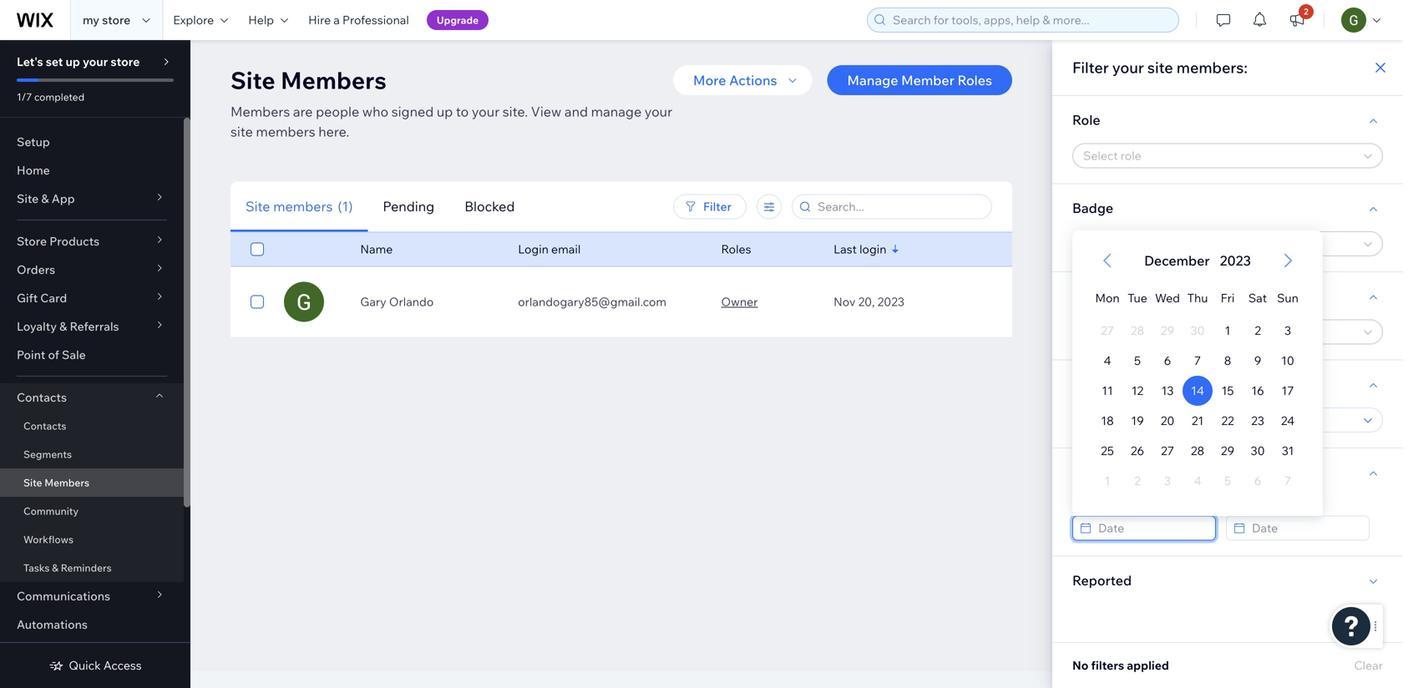Task type: describe. For each thing, give the bounding box(es) containing it.
loyalty
[[17, 319, 57, 334]]

access
[[103, 658, 142, 673]]

15
[[1221, 383, 1234, 398]]

orders button
[[0, 256, 184, 284]]

thursday, january 4, 2024 cell
[[1183, 466, 1213, 496]]

upgrade button
[[427, 10, 489, 30]]

0 horizontal spatial 6
[[1164, 353, 1171, 368]]

plan
[[1120, 287, 1147, 304]]

sun
[[1277, 291, 1299, 305]]

let's
[[17, 54, 43, 69]]

row containing 25
[[1092, 436, 1303, 466]]

segments link
[[0, 440, 184, 469]]

december
[[1144, 252, 1210, 269]]

applied
[[1127, 658, 1169, 673]]

1 horizontal spatial 30
[[1251, 443, 1265, 458]]

6 inside cell
[[1254, 474, 1261, 488]]

Select badge field
[[1078, 232, 1359, 256]]

app
[[52, 191, 75, 206]]

point
[[17, 347, 45, 362]]

and
[[564, 103, 588, 120]]

row containing mon
[[1092, 276, 1303, 316]]

privacy
[[1116, 376, 1163, 392]]

to
[[456, 103, 469, 120]]

more
[[693, 72, 726, 89]]

member
[[901, 72, 954, 89]]

0 vertical spatial 2023
[[1220, 252, 1251, 269]]

members inside "site members members are people who signed up to your site. view and manage your site members here."
[[256, 123, 315, 140]]

tasks & reminders
[[23, 562, 112, 574]]

gary orlando
[[360, 294, 434, 309]]

my
[[83, 13, 99, 27]]

gary
[[360, 294, 386, 309]]

30 inside cell
[[1190, 323, 1205, 338]]

automations
[[17, 617, 88, 632]]

sat
[[1248, 291, 1267, 305]]

Select role field
[[1078, 144, 1359, 167]]

hire
[[308, 13, 331, 27]]

21
[[1192, 413, 1204, 428]]

tasks & reminders link
[[0, 554, 184, 582]]

blocked button
[[449, 181, 530, 232]]

manage member roles button
[[827, 65, 1012, 95]]

Select profile privacy status field
[[1078, 408, 1359, 432]]

gift
[[17, 291, 38, 305]]

from
[[1072, 496, 1101, 510]]

tuesday, november 28, 2023 cell
[[1122, 316, 1152, 346]]

13
[[1161, 383, 1174, 398]]

pricing plan
[[1072, 287, 1147, 304]]

contacts link
[[0, 412, 184, 440]]

19
[[1131, 413, 1144, 428]]

18
[[1101, 413, 1114, 428]]

more actions button
[[673, 65, 812, 95]]

my store
[[83, 13, 130, 27]]

row containing 11
[[1092, 376, 1303, 406]]

communications
[[17, 589, 110, 603]]

0 vertical spatial store
[[102, 13, 130, 27]]

orlandogary85@gmail.com
[[518, 294, 666, 309]]

setup
[[17, 134, 50, 149]]

0 vertical spatial 1
[[1225, 323, 1230, 338]]

29 inside cell
[[1161, 323, 1174, 338]]

your inside sidebar element
[[83, 54, 108, 69]]

automations link
[[0, 610, 184, 639]]

pending
[[383, 198, 434, 215]]

Search for tools, apps, help & more... field
[[888, 8, 1173, 32]]

members for site members members are people who signed up to your site. view and manage your site members here.
[[281, 66, 387, 95]]

login
[[518, 242, 549, 256]]

row containing 27
[[1092, 316, 1303, 346]]

thursday, november 30, 2023 cell
[[1183, 316, 1213, 346]]

28 inside cell
[[1131, 323, 1144, 338]]

set
[[46, 54, 63, 69]]

1 vertical spatial members
[[230, 103, 290, 120]]

5 inside cell
[[1224, 474, 1231, 488]]

home link
[[0, 156, 184, 185]]

sunday, january 7, 2024 cell
[[1273, 466, 1303, 496]]

loyalty & referrals
[[17, 319, 119, 334]]

25
[[1101, 443, 1114, 458]]

tue
[[1128, 291, 1147, 305]]

roles inside button
[[957, 72, 992, 89]]

login
[[859, 242, 886, 256]]

0 vertical spatial 7
[[1194, 353, 1201, 368]]

monday, november 27, 2023 cell
[[1092, 316, 1122, 346]]

saturday, january 6, 2024 cell
[[1243, 466, 1273, 496]]

explore
[[173, 13, 214, 27]]

mon
[[1095, 291, 1120, 305]]

2 inside button
[[1304, 6, 1309, 17]]

help button
[[238, 0, 298, 40]]

name
[[360, 242, 393, 256]]

home
[[17, 163, 50, 177]]

members:
[[1176, 58, 1248, 77]]

10
[[1281, 353, 1294, 368]]

segments
[[23, 448, 72, 461]]

Search... field
[[813, 195, 986, 218]]

view
[[531, 103, 561, 120]]

23
[[1251, 413, 1264, 428]]

site for site & app
[[17, 191, 39, 206]]

1/7 completed
[[17, 91, 84, 103]]

role
[[1072, 111, 1100, 128]]

products
[[49, 234, 100, 248]]

upgrade
[[437, 14, 479, 26]]

wednesday, november 29, 2023 cell
[[1152, 316, 1183, 346]]

16
[[1251, 383, 1264, 398]]

up inside sidebar element
[[66, 54, 80, 69]]

thursday, december 14, 2023 cell
[[1183, 376, 1213, 406]]

members for site members
[[44, 476, 89, 489]]

tuesday, january 2, 2024 cell
[[1122, 466, 1152, 496]]

store
[[17, 234, 47, 248]]

& for site
[[41, 191, 49, 206]]

& for tasks
[[52, 562, 58, 574]]

help
[[248, 13, 274, 27]]

hire a professional
[[308, 13, 409, 27]]

1 vertical spatial 28
[[1191, 443, 1204, 458]]

thu
[[1187, 291, 1208, 305]]



Task type: locate. For each thing, give the bounding box(es) containing it.
2 date field from the left
[[1247, 517, 1364, 540]]

let's set up your store
[[17, 54, 140, 69]]

1 horizontal spatial 2023
[[1220, 252, 1251, 269]]

site for site members (1)
[[246, 198, 270, 215]]

quick
[[69, 658, 101, 673]]

site members (1)
[[246, 198, 353, 215]]

1 horizontal spatial filter
[[1072, 58, 1109, 77]]

24
[[1281, 413, 1295, 428]]

0 horizontal spatial 7
[[1194, 353, 1201, 368]]

store down my store
[[111, 54, 140, 69]]

1 inside monday, january 1, 2024 cell
[[1105, 474, 1110, 488]]

11
[[1102, 383, 1113, 398]]

27
[[1101, 323, 1114, 338], [1161, 443, 1174, 458]]

site inside "site members members are people who signed up to your site. view and manage your site members here."
[[230, 123, 253, 140]]

0 horizontal spatial 1
[[1105, 474, 1110, 488]]

quick access button
[[49, 658, 142, 673]]

1 vertical spatial up
[[437, 103, 453, 120]]

row containing 1
[[1092, 466, 1303, 496]]

4
[[1104, 353, 1111, 368], [1194, 474, 1201, 488]]

30 right wednesday, november 29, 2023 cell
[[1190, 323, 1205, 338]]

date field down tuesday, january 2, 2024 cell
[[1093, 517, 1210, 540]]

orlando
[[389, 294, 434, 309]]

28 down 21
[[1191, 443, 1204, 458]]

3 row from the top
[[1092, 346, 1303, 376]]

29 down 22
[[1221, 443, 1234, 458]]

0 vertical spatial members
[[281, 66, 387, 95]]

contacts down 'point of sale'
[[17, 390, 67, 405]]

filter your site members:
[[1072, 58, 1248, 77]]

30 down 23
[[1251, 443, 1265, 458]]

2 vertical spatial members
[[44, 476, 89, 489]]

1 horizontal spatial 27
[[1161, 443, 1174, 458]]

0 vertical spatial &
[[41, 191, 49, 206]]

27 left tuesday, november 28, 2023 cell
[[1101, 323, 1114, 338]]

0 horizontal spatial 27
[[1101, 323, 1114, 338]]

card
[[40, 291, 67, 305]]

None checkbox
[[251, 239, 264, 259], [251, 292, 264, 312], [251, 239, 264, 259], [251, 292, 264, 312]]

sidebar element
[[0, 40, 190, 688]]

4 up the profile
[[1104, 353, 1111, 368]]

orders
[[17, 262, 55, 277]]

1 vertical spatial 4
[[1194, 474, 1201, 488]]

0 horizontal spatial 3
[[1164, 474, 1171, 488]]

contacts for the contacts link
[[23, 420, 66, 432]]

2023
[[1220, 252, 1251, 269], [877, 294, 904, 309]]

a
[[333, 13, 340, 27]]

members up the community
[[44, 476, 89, 489]]

1 vertical spatial 27
[[1161, 443, 1174, 458]]

1 right thursday, november 30, 2023 cell
[[1225, 323, 1230, 338]]

nov 20, 2023
[[834, 294, 904, 309]]

3 inside cell
[[1164, 474, 1171, 488]]

site & app button
[[0, 185, 184, 213]]

Select pricing plan field
[[1078, 320, 1359, 344]]

5 row from the top
[[1092, 406, 1303, 436]]

store products button
[[0, 227, 184, 256]]

filter for filter your site members:
[[1072, 58, 1109, 77]]

members down the are
[[256, 123, 315, 140]]

0 horizontal spatial 2
[[1134, 474, 1141, 488]]

& for loyalty
[[59, 319, 67, 334]]

site members members are people who signed up to your site. view and manage your site members here.
[[230, 66, 672, 140]]

1 vertical spatial 5
[[1224, 474, 1231, 488]]

store right the my
[[102, 13, 130, 27]]

1 vertical spatial site
[[230, 123, 253, 140]]

4 inside 'cell'
[[1194, 474, 1201, 488]]

manage member roles
[[847, 72, 992, 89]]

8
[[1224, 353, 1231, 368]]

quick access
[[69, 658, 142, 673]]

1 vertical spatial contacts
[[23, 420, 66, 432]]

0 horizontal spatial 30
[[1190, 323, 1205, 338]]

no
[[1072, 658, 1089, 673]]

1 vertical spatial 7
[[1284, 474, 1291, 488]]

reported
[[1072, 572, 1132, 589]]

0 vertical spatial 5
[[1134, 353, 1141, 368]]

up left to
[[437, 103, 453, 120]]

site members link
[[0, 469, 184, 497]]

0 horizontal spatial up
[[66, 54, 80, 69]]

gift card
[[17, 291, 67, 305]]

contacts up segments
[[23, 420, 66, 432]]

last
[[834, 242, 857, 256]]

0 vertical spatial up
[[66, 54, 80, 69]]

5
[[1134, 353, 1141, 368], [1224, 474, 1231, 488]]

site
[[1147, 58, 1173, 77], [230, 123, 253, 140]]

contacts inside popup button
[[17, 390, 67, 405]]

1 vertical spatial 2023
[[877, 294, 904, 309]]

filter inside button
[[703, 199, 732, 214]]

Date field
[[1093, 517, 1210, 540], [1247, 517, 1364, 540]]

gift card button
[[0, 284, 184, 312]]

1 row from the top
[[1092, 276, 1303, 316]]

28
[[1131, 323, 1144, 338], [1191, 443, 1204, 458]]

5 up profile privacy status
[[1134, 353, 1141, 368]]

5 right thursday, january 4, 2024 'cell'
[[1224, 474, 1231, 488]]

monday, january 1, 2024 cell
[[1092, 466, 1122, 496]]

1 horizontal spatial 1
[[1225, 323, 1230, 338]]

manage
[[847, 72, 898, 89]]

0 vertical spatial filter
[[1072, 58, 1109, 77]]

1 vertical spatial members
[[273, 198, 333, 215]]

tab list containing site members
[[230, 181, 613, 232]]

& right tasks
[[52, 562, 58, 574]]

date field down the sunday, january 7, 2024 "cell"
[[1247, 517, 1364, 540]]

row group containing 27
[[1072, 316, 1323, 516]]

alert
[[1139, 251, 1256, 271]]

3 up 10
[[1284, 323, 1291, 338]]

1 horizontal spatial 4
[[1194, 474, 1201, 488]]

professional
[[342, 13, 409, 27]]

loyalty & referrals button
[[0, 312, 184, 341]]

referrals
[[70, 319, 119, 334]]

12
[[1131, 383, 1143, 398]]

0 vertical spatial 6
[[1164, 353, 1171, 368]]

0 vertical spatial members
[[256, 123, 315, 140]]

tab list
[[230, 181, 613, 232]]

hire a professional link
[[298, 0, 419, 40]]

members left the (1)
[[273, 198, 333, 215]]

members inside tab list
[[273, 198, 333, 215]]

site inside dropdown button
[[17, 191, 39, 206]]

wednesday, january 3, 2024 cell
[[1152, 466, 1183, 496]]

30
[[1190, 323, 1205, 338], [1251, 443, 1265, 458]]

0 vertical spatial 28
[[1131, 323, 1144, 338]]

badge
[[1072, 199, 1113, 216]]

1 horizontal spatial 7
[[1284, 474, 1291, 488]]

1 vertical spatial 30
[[1251, 443, 1265, 458]]

friday, january 5, 2024 cell
[[1213, 466, 1243, 496]]

& right the loyalty
[[59, 319, 67, 334]]

6 right friday, january 5, 2024 cell
[[1254, 474, 1261, 488]]

1 vertical spatial 3
[[1164, 474, 1171, 488]]

filters
[[1091, 658, 1124, 673]]

0 horizontal spatial date field
[[1093, 517, 1210, 540]]

0 horizontal spatial 28
[[1131, 323, 1144, 338]]

20,
[[858, 294, 875, 309]]

0 horizontal spatial site
[[230, 123, 253, 140]]

up right set
[[66, 54, 80, 69]]

29 right tuesday, november 28, 2023 cell
[[1161, 323, 1174, 338]]

site inside "site members members are people who signed up to your site. view and manage your site members here."
[[230, 66, 275, 95]]

6
[[1164, 353, 1171, 368], [1254, 474, 1261, 488]]

27 inside cell
[[1101, 323, 1114, 338]]

site for site members members are people who signed up to your site. view and manage your site members here.
[[230, 66, 275, 95]]

contacts for contacts popup button
[[17, 390, 67, 405]]

7 row from the top
[[1092, 466, 1303, 496]]

1 horizontal spatial 29
[[1221, 443, 1234, 458]]

7 inside "cell"
[[1284, 474, 1291, 488]]

roles down filter button
[[721, 242, 751, 256]]

grid
[[1072, 230, 1323, 516]]

members up people
[[281, 66, 387, 95]]

1 vertical spatial 2
[[1255, 323, 1261, 338]]

1 horizontal spatial &
[[52, 562, 58, 574]]

1 vertical spatial &
[[59, 319, 67, 334]]

store inside sidebar element
[[111, 54, 140, 69]]

1 horizontal spatial roles
[[957, 72, 992, 89]]

row containing 4
[[1092, 346, 1303, 376]]

1 vertical spatial 1
[[1105, 474, 1110, 488]]

who
[[362, 103, 388, 120]]

filter
[[1072, 58, 1109, 77], [703, 199, 732, 214]]

0 vertical spatial site
[[1147, 58, 1173, 77]]

manage
[[591, 103, 642, 120]]

6 up status
[[1164, 353, 1171, 368]]

0 vertical spatial roles
[[957, 72, 992, 89]]

22
[[1221, 413, 1234, 428]]

1 horizontal spatial 2
[[1255, 323, 1261, 338]]

1 horizontal spatial date field
[[1247, 517, 1364, 540]]

2 inside cell
[[1134, 474, 1141, 488]]

27 down '20'
[[1161, 443, 1174, 458]]

2 horizontal spatial 2
[[1304, 6, 1309, 17]]

1 vertical spatial filter
[[703, 199, 732, 214]]

2023 right the "20,"
[[877, 294, 904, 309]]

point of sale link
[[0, 341, 184, 369]]

1
[[1225, 323, 1230, 338], [1105, 474, 1110, 488]]

2 vertical spatial 2
[[1134, 474, 1141, 488]]

of
[[48, 347, 59, 362]]

4 left friday, january 5, 2024 cell
[[1194, 474, 1201, 488]]

1 horizontal spatial 3
[[1284, 323, 1291, 338]]

4 row from the top
[[1092, 376, 1303, 406]]

roles
[[957, 72, 992, 89], [721, 242, 751, 256]]

7
[[1194, 353, 1201, 368], [1284, 474, 1291, 488]]

workflows link
[[0, 525, 184, 554]]

0 vertical spatial 29
[[1161, 323, 1174, 338]]

0 vertical spatial contacts
[[17, 390, 67, 405]]

1 left date
[[1105, 474, 1110, 488]]

1 horizontal spatial 28
[[1191, 443, 1204, 458]]

1 horizontal spatial site
[[1147, 58, 1173, 77]]

2 horizontal spatial &
[[59, 319, 67, 334]]

row group
[[1072, 316, 1323, 516]]

31
[[1282, 443, 1294, 458]]

site members
[[23, 476, 89, 489]]

1/7
[[17, 91, 32, 103]]

2 row from the top
[[1092, 316, 1303, 346]]

members left the are
[[230, 103, 290, 120]]

1 vertical spatial 29
[[1221, 443, 1234, 458]]

1 horizontal spatial 6
[[1254, 474, 1261, 488]]

blocked
[[465, 198, 515, 215]]

site & app
[[17, 191, 75, 206]]

gary orlando image
[[284, 282, 324, 322]]

2 vertical spatial &
[[52, 562, 58, 574]]

last login
[[834, 242, 886, 256]]

1 vertical spatial roles
[[721, 242, 751, 256]]

0 vertical spatial 4
[[1104, 353, 1111, 368]]

site for site members
[[23, 476, 42, 489]]

actions
[[729, 72, 777, 89]]

login email
[[518, 242, 581, 256]]

site
[[230, 66, 275, 95], [17, 191, 39, 206], [246, 198, 270, 215], [23, 476, 42, 489]]

28 right monday, november 27, 2023 cell
[[1131, 323, 1144, 338]]

alert containing december
[[1139, 251, 1256, 271]]

row
[[1092, 276, 1303, 316], [1092, 316, 1303, 346], [1092, 346, 1303, 376], [1092, 376, 1303, 406], [1092, 406, 1303, 436], [1092, 436, 1303, 466], [1092, 466, 1303, 496]]

9
[[1254, 353, 1261, 368]]

0 vertical spatial 2
[[1304, 6, 1309, 17]]

0 vertical spatial 30
[[1190, 323, 1205, 338]]

store products
[[17, 234, 100, 248]]

6 row from the top
[[1092, 436, 1303, 466]]

reminders
[[61, 562, 112, 574]]

row containing 18
[[1092, 406, 1303, 436]]

1 date field from the left
[[1093, 517, 1210, 540]]

& left "app"
[[41, 191, 49, 206]]

here.
[[318, 123, 349, 140]]

1 vertical spatial 6
[[1254, 474, 1261, 488]]

&
[[41, 191, 49, 206], [59, 319, 67, 334], [52, 562, 58, 574]]

roles right 'member'
[[957, 72, 992, 89]]

1 horizontal spatial 5
[[1224, 474, 1231, 488]]

1 horizontal spatial up
[[437, 103, 453, 120]]

1 vertical spatial store
[[111, 54, 140, 69]]

nov
[[834, 294, 856, 309]]

0 horizontal spatial 29
[[1161, 323, 1174, 338]]

0 horizontal spatial &
[[41, 191, 49, 206]]

your
[[83, 54, 108, 69], [1112, 58, 1144, 77], [472, 103, 500, 120], [645, 103, 672, 120]]

up inside "site members members are people who signed up to your site. view and manage your site members here."
[[437, 103, 453, 120]]

0 horizontal spatial 5
[[1134, 353, 1141, 368]]

0 horizontal spatial 2023
[[877, 294, 904, 309]]

2023 up fri
[[1220, 252, 1251, 269]]

site.
[[503, 103, 528, 120]]

7 right the saturday, january 6, 2024 cell
[[1284, 474, 1291, 488]]

signup date
[[1072, 464, 1149, 480]]

0 horizontal spatial filter
[[703, 199, 732, 214]]

grid containing december
[[1072, 230, 1323, 516]]

3 right tuesday, january 2, 2024 cell
[[1164, 474, 1171, 488]]

0 horizontal spatial roles
[[721, 242, 751, 256]]

mon tue wed thu
[[1095, 291, 1208, 305]]

0 vertical spatial 3
[[1284, 323, 1291, 338]]

0 vertical spatial 27
[[1101, 323, 1114, 338]]

7 up status
[[1194, 353, 1201, 368]]

completed
[[34, 91, 84, 103]]

(1)
[[338, 198, 353, 215]]

filter for filter
[[703, 199, 732, 214]]

0 horizontal spatial 4
[[1104, 353, 1111, 368]]

people
[[316, 103, 359, 120]]

members inside sidebar element
[[44, 476, 89, 489]]



Task type: vqa. For each thing, say whether or not it's contained in the screenshot.
3 inside the CELL
yes



